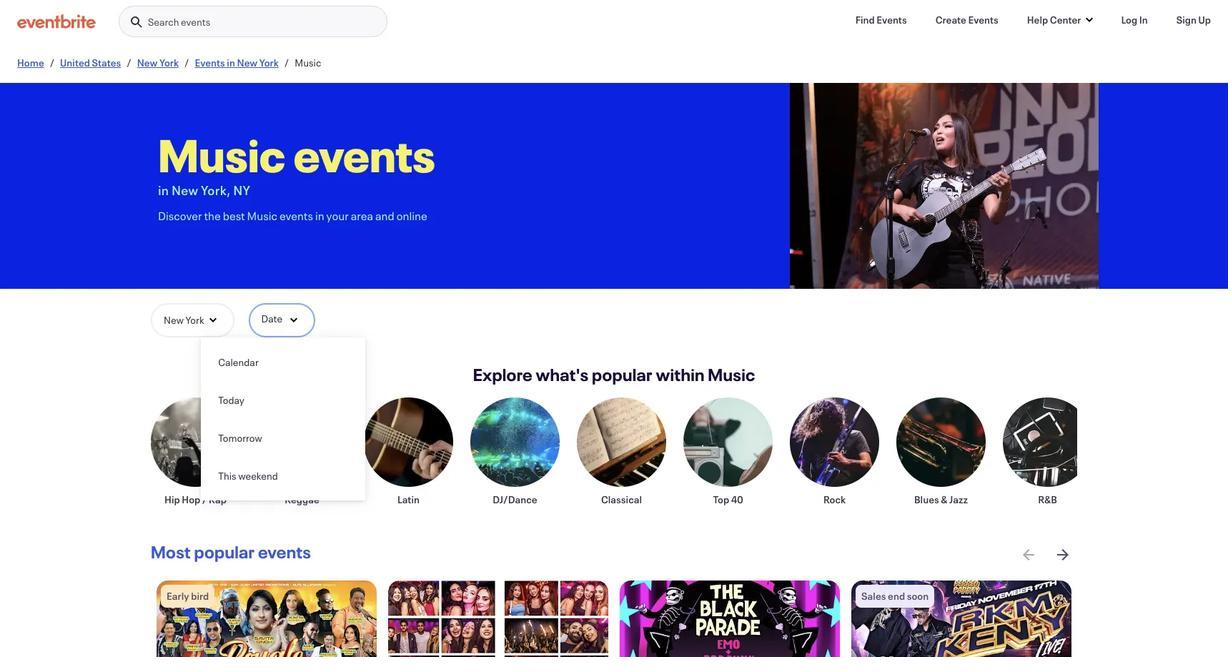 Task type: vqa. For each thing, say whether or not it's contained in the screenshot.
'Meabe'
no



Task type: describe. For each thing, give the bounding box(es) containing it.
create
[[936, 13, 967, 26]]

discover the best music events in your area and online
[[158, 208, 427, 223]]

bird
[[191, 589, 209, 603]]

latin & reggaetón party - r.k.m & ken-y @ harbor nyc - live performance primary image image
[[852, 581, 1072, 657]]

music down search events button
[[295, 56, 321, 69]]

today
[[218, 393, 244, 407]]

0 horizontal spatial york
[[159, 56, 179, 69]]

discover
[[158, 208, 202, 223]]

2 horizontal spatial in
[[315, 208, 324, 223]]

sales end soon
[[862, 589, 929, 603]]

area
[[351, 208, 373, 223]]

reggae link
[[257, 398, 347, 506]]

home
[[17, 56, 44, 69]]

sales
[[862, 589, 886, 603]]

reggae
[[285, 493, 319, 506]]

early
[[167, 589, 189, 603]]

dj/dance
[[493, 493, 538, 506]]

/ right events in new york link
[[284, 56, 289, 69]]

events inside music events in new york, ny
[[294, 124, 435, 184]]

ny
[[233, 182, 250, 199]]

log in link
[[1110, 6, 1160, 34]]

music events in new york, ny
[[158, 124, 435, 199]]

hip hop / rap
[[165, 493, 227, 506]]

rock link
[[790, 398, 880, 506]]

music right best
[[247, 208, 277, 223]]

best
[[223, 208, 245, 223]]

home / united states / new york / events in new york / music
[[17, 56, 321, 69]]

within
[[656, 363, 705, 386]]

events in new york link
[[195, 56, 279, 69]]

date button
[[249, 303, 315, 338]]

r&b
[[1038, 493, 1057, 506]]

create events
[[936, 13, 999, 26]]

/ right new york link
[[185, 56, 189, 69]]

weekend
[[238, 469, 278, 483]]

today button
[[201, 381, 366, 419]]

united states link
[[60, 56, 121, 69]]

center
[[1050, 13, 1081, 26]]

events for find events
[[877, 13, 907, 26]]

most
[[151, 541, 191, 563]]

log
[[1122, 13, 1138, 26]]

royale - black friday - thanksgiving weekend primary image image
[[157, 581, 377, 657]]

create events link
[[924, 6, 1010, 34]]

latin
[[398, 493, 420, 506]]

date
[[261, 312, 283, 325]]

tomorrow button
[[201, 419, 366, 457]]

diwaligiving : a bollywood style desiparty with dj dharak (everyone free) primary image image
[[388, 581, 608, 657]]

blues
[[915, 493, 939, 506]]

calendar button
[[201, 343, 366, 381]]

events for create events
[[968, 13, 999, 26]]

new york link
[[137, 56, 179, 69]]

/ right states
[[127, 56, 131, 69]]

events down reggae
[[258, 541, 311, 563]]

search
[[148, 15, 179, 29]]

and
[[375, 208, 395, 223]]

new york button
[[151, 303, 234, 338]]

new inside music events in new york, ny
[[172, 182, 198, 199]]



Task type: locate. For each thing, give the bounding box(es) containing it.
sign up
[[1177, 13, 1211, 26]]

top
[[713, 493, 729, 506]]

soon
[[907, 589, 929, 603]]

latin link
[[364, 398, 453, 506]]

new york
[[164, 313, 204, 327]]

what's
[[536, 363, 589, 386]]

explore what's popular within music
[[473, 363, 756, 386]]

2 horizontal spatial york
[[259, 56, 279, 69]]

1 vertical spatial in
[[158, 182, 169, 199]]

menu containing calendar
[[201, 343, 366, 495]]

2 vertical spatial in
[[315, 208, 324, 223]]

in
[[1140, 13, 1148, 26]]

this
[[218, 469, 236, 483]]

explore
[[473, 363, 533, 386]]

classical
[[601, 493, 642, 506]]

log in
[[1122, 13, 1148, 26]]

online
[[397, 208, 427, 223]]

search events button
[[119, 6, 388, 38]]

events down search events
[[195, 56, 225, 69]]

in down search events button
[[227, 56, 235, 69]]

music up the on the top left of page
[[158, 124, 285, 184]]

york,
[[201, 182, 231, 199]]

sign up link
[[1165, 6, 1223, 34]]

states
[[92, 56, 121, 69]]

york inside new york button
[[186, 313, 204, 327]]

classical link
[[577, 398, 666, 506]]

your
[[326, 208, 349, 223]]

events inside button
[[181, 15, 210, 29]]

music inside music events in new york, ny
[[158, 124, 285, 184]]

end
[[888, 589, 905, 603]]

hip
[[165, 493, 180, 506]]

blues & jazz
[[915, 493, 968, 506]]

search events
[[148, 15, 210, 29]]

1 horizontal spatial york
[[186, 313, 204, 327]]

united
[[60, 56, 90, 69]]

help center
[[1027, 13, 1081, 26]]

most popular events
[[151, 541, 311, 563]]

help
[[1027, 13, 1048, 26]]

1 horizontal spatial popular
[[592, 363, 653, 386]]

music right within
[[708, 363, 756, 386]]

blues & jazz link
[[897, 398, 986, 506]]

jazz
[[950, 493, 968, 506]]

arrow right chunky_svg image
[[1055, 546, 1072, 563]]

0 vertical spatial in
[[227, 56, 235, 69]]

in up discover
[[158, 182, 169, 199]]

events
[[877, 13, 907, 26], [968, 13, 999, 26], [195, 56, 225, 69]]

in left your in the left top of the page
[[315, 208, 324, 223]]

up
[[1199, 13, 1211, 26]]

the
[[204, 208, 221, 223]]

top 40
[[713, 493, 743, 506]]

events left your in the left top of the page
[[279, 208, 313, 223]]

early bird
[[167, 589, 209, 603]]

events right search
[[181, 15, 210, 29]]

rock
[[824, 493, 846, 506]]

1 vertical spatial popular
[[194, 541, 255, 563]]

r&b link
[[1003, 398, 1093, 506]]

0 horizontal spatial in
[[158, 182, 169, 199]]

find
[[856, 13, 875, 26]]

the black parade [emo + pop punk nite] six year anniversary primary image image
[[620, 581, 840, 657]]

1 horizontal spatial events
[[877, 13, 907, 26]]

1 horizontal spatial in
[[227, 56, 235, 69]]

&
[[941, 493, 948, 506]]

hop
[[182, 493, 200, 506]]

events right find
[[877, 13, 907, 26]]

home link
[[17, 56, 44, 69]]

music
[[295, 56, 321, 69], [158, 124, 285, 184], [247, 208, 277, 223], [708, 363, 756, 386]]

arrow left chunky_svg image
[[1020, 546, 1038, 563]]

events
[[181, 15, 210, 29], [294, 124, 435, 184], [279, 208, 313, 223], [258, 541, 311, 563]]

2 horizontal spatial events
[[968, 13, 999, 26]]

find events
[[856, 13, 907, 26]]

events up area
[[294, 124, 435, 184]]

new inside button
[[164, 313, 184, 327]]

in
[[227, 56, 235, 69], [158, 182, 169, 199], [315, 208, 324, 223]]

/ left rap
[[202, 493, 207, 506]]

in inside music events in new york, ny
[[158, 182, 169, 199]]

/
[[50, 56, 54, 69], [127, 56, 131, 69], [185, 56, 189, 69], [284, 56, 289, 69], [202, 493, 207, 506]]

sign
[[1177, 13, 1197, 26]]

events right create
[[968, 13, 999, 26]]

most popular events link
[[151, 541, 311, 563]]

find events link
[[844, 6, 919, 34]]

0 vertical spatial popular
[[592, 363, 653, 386]]

popular up bird
[[194, 541, 255, 563]]

/ right home in the left top of the page
[[50, 56, 54, 69]]

top 40 link
[[684, 398, 773, 506]]

0 horizontal spatial popular
[[194, 541, 255, 563]]

menu
[[201, 343, 366, 495]]

new
[[137, 56, 158, 69], [237, 56, 258, 69], [172, 182, 198, 199], [164, 313, 184, 327]]

40
[[731, 493, 743, 506]]

this weekend
[[218, 469, 278, 483]]

0 horizontal spatial events
[[195, 56, 225, 69]]

dj/dance link
[[471, 398, 560, 506]]

eventbrite image
[[17, 14, 96, 29]]

[object object] image
[[790, 83, 1099, 289]]

calendar
[[218, 355, 259, 369]]

york
[[159, 56, 179, 69], [259, 56, 279, 69], [186, 313, 204, 327]]

hip hop / rap link
[[151, 398, 240, 506]]

rap
[[209, 493, 227, 506]]

tomorrow
[[218, 431, 262, 445]]

this weekend button
[[201, 457, 366, 495]]

popular
[[592, 363, 653, 386], [194, 541, 255, 563]]

popular left within
[[592, 363, 653, 386]]



